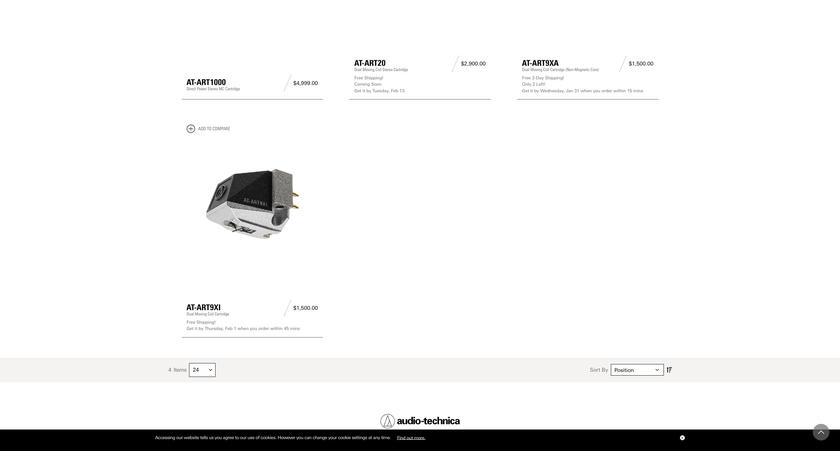 Task type: vqa. For each thing, say whether or not it's contained in the screenshot.
Privacy
no



Task type: describe. For each thing, give the bounding box(es) containing it.
dual for at-art9xi
[[187, 312, 194, 317]]

$4,999.00
[[293, 80, 318, 86]]

free 2 -day shipping! only 2 left! get it by wednesday, jan 31 when you order within 15 mins
[[522, 75, 643, 93]]

art9xa
[[532, 58, 559, 68]]

free shipping! get it by thursday, feb 1 when you order within 45 mins
[[187, 320, 300, 332]]

core)
[[591, 67, 599, 72]]

4 items
[[168, 367, 187, 374]]

time.
[[381, 436, 391, 441]]

1 vertical spatial 2
[[533, 82, 535, 87]]

coil for art9xa
[[543, 67, 549, 72]]

direct
[[187, 87, 196, 92]]

store logo image
[[380, 415, 460, 429]]

45
[[284, 327, 289, 332]]

get inside free shipping! get it by thursday, feb 1 when you order within 45 mins
[[187, 327, 194, 332]]

you inside free 2 -day shipping! only 2 left! get it by wednesday, jan 31 when you order within 15 mins
[[593, 88, 601, 93]]

31
[[575, 88, 580, 93]]

$1,500.00 for art9xa
[[629, 61, 654, 67]]

2 our from the left
[[240, 436, 247, 441]]

1
[[234, 327, 236, 332]]

$2,900.00
[[461, 61, 486, 67]]

stereo inside at-art1000 direct power stereo mc cartridge
[[208, 87, 218, 92]]

at- for art20
[[354, 58, 365, 68]]

settings
[[352, 436, 367, 441]]

add
[[198, 126, 206, 132]]

coming
[[354, 82, 370, 87]]

(non-
[[566, 67, 575, 72]]

1 our from the left
[[176, 436, 183, 441]]

$1,500.00 for art9xi
[[293, 305, 318, 312]]

can
[[305, 436, 312, 441]]

sort
[[590, 367, 600, 374]]

moving for art9xi
[[195, 312, 207, 317]]

at- for art9xi
[[187, 303, 197, 313]]

divider line image for at-art20
[[450, 56, 461, 72]]

any
[[373, 436, 380, 441]]

0 vertical spatial 2
[[532, 75, 535, 80]]

at- for art9xa
[[522, 58, 532, 68]]

it inside free 2 -day shipping! only 2 left! get it by wednesday, jan 31 when you order within 15 mins
[[530, 88, 533, 93]]

jan
[[566, 88, 573, 93]]

free shipping! coming soon get it by tuesday, feb 13
[[354, 75, 405, 93]]

cartridge inside at-art9xi dual moving coil cartridge
[[215, 312, 229, 317]]

change
[[313, 436, 327, 441]]

moving for art20
[[363, 67, 375, 72]]

art9xi
[[197, 303, 221, 313]]

tells
[[200, 436, 208, 441]]

1 vertical spatial to
[[235, 436, 239, 441]]

13
[[400, 88, 405, 93]]

when inside free shipping! get it by thursday, feb 1 when you order within 45 mins
[[238, 327, 249, 332]]

mc
[[219, 87, 224, 92]]

cartridge inside at-art1000 direct power stereo mc cartridge
[[225, 87, 240, 92]]

order inside free 2 -day shipping! only 2 left! get it by wednesday, jan 31 when you order within 15 mins
[[602, 88, 612, 93]]

thursday,
[[205, 327, 224, 332]]

coil for art9xi
[[208, 312, 214, 317]]

coil for art20
[[376, 67, 382, 72]]

stereo inside at-art20 dual moving coil stereo cartridge
[[382, 67, 393, 72]]

day
[[536, 75, 544, 80]]

by inside free shipping! get it by thursday, feb 1 when you order within 45 mins
[[199, 327, 203, 332]]

us
[[209, 436, 214, 441]]

cartridge inside the at-art9xa dual moving coil cartridge (non-magnetic core)
[[550, 67, 565, 72]]

power
[[197, 87, 207, 92]]

shipping! for free shipping! get it by thursday, feb 1 when you order within 45 mins
[[197, 320, 216, 325]]

find
[[397, 436, 406, 441]]

divider line image for at-art1000
[[282, 75, 293, 92]]

cross image
[[681, 437, 683, 440]]

wednesday,
[[540, 88, 565, 93]]

cookies.
[[261, 436, 277, 441]]

only
[[522, 82, 531, 87]]

by inside free shipping! coming soon get it by tuesday, feb 13
[[366, 88, 371, 93]]

cookie
[[338, 436, 351, 441]]



Task type: locate. For each thing, give the bounding box(es) containing it.
within
[[614, 88, 626, 93], [270, 327, 283, 332]]

feb
[[391, 88, 398, 93], [225, 327, 233, 332]]

cartridge
[[394, 67, 408, 72], [550, 67, 565, 72], [225, 87, 240, 92], [215, 312, 229, 317]]

art1000
[[197, 78, 226, 87]]

mins inside free shipping! get it by thursday, feb 1 when you order within 45 mins
[[290, 327, 300, 332]]

cartridge up 13
[[394, 67, 408, 72]]

-
[[535, 75, 536, 80]]

0 vertical spatial feb
[[391, 88, 398, 93]]

dual inside the at-art9xa dual moving coil cartridge (non-magnetic core)
[[522, 67, 530, 72]]

coil
[[376, 67, 382, 72], [543, 67, 549, 72], [208, 312, 214, 317]]

2 horizontal spatial free
[[522, 75, 531, 80]]

you right us
[[215, 436, 222, 441]]

it down coming
[[363, 88, 365, 93]]

dual left art9xi on the left bottom of page
[[187, 312, 194, 317]]

1 horizontal spatial stereo
[[382, 67, 393, 72]]

get
[[354, 88, 361, 93], [522, 88, 529, 93], [187, 327, 194, 332]]

cartridge right mc
[[225, 87, 240, 92]]

find out more. link
[[392, 433, 431, 443]]

at art9xi image
[[187, 139, 318, 270]]

to right agree
[[235, 436, 239, 441]]

stereo
[[382, 67, 393, 72], [208, 87, 218, 92]]

find out more.
[[397, 436, 426, 441]]

coil up thursday,
[[208, 312, 214, 317]]

within inside free shipping! get it by thursday, feb 1 when you order within 45 mins
[[270, 327, 283, 332]]

coil inside at-art9xi dual moving coil cartridge
[[208, 312, 214, 317]]

at- inside at-art1000 direct power stereo mc cartridge
[[187, 78, 197, 87]]

2 horizontal spatial coil
[[543, 67, 549, 72]]

2 left day
[[532, 75, 535, 80]]

shipping! inside free shipping! get it by thursday, feb 1 when you order within 45 mins
[[197, 320, 216, 325]]

order left 15
[[602, 88, 612, 93]]

at-art1000 direct power stereo mc cartridge
[[187, 78, 240, 92]]

coil inside the at-art9xa dual moving coil cartridge (non-magnetic core)
[[543, 67, 549, 72]]

at- inside at-art9xi dual moving coil cartridge
[[187, 303, 197, 313]]

2 horizontal spatial shipping!
[[545, 75, 564, 80]]

1 horizontal spatial our
[[240, 436, 247, 441]]

0 horizontal spatial stereo
[[208, 87, 218, 92]]

dual
[[354, 67, 362, 72], [522, 67, 530, 72], [187, 312, 194, 317]]

feb inside free shipping! get it by thursday, feb 1 when you order within 45 mins
[[225, 327, 233, 332]]

1 vertical spatial stereo
[[208, 87, 218, 92]]

shipping! for free shipping! coming soon get it by tuesday, feb 13
[[364, 75, 383, 80]]

shipping! up thursday,
[[197, 320, 216, 325]]

shipping! inside free shipping! coming soon get it by tuesday, feb 13
[[364, 75, 383, 80]]

mins inside free 2 -day shipping! only 2 left! get it by wednesday, jan 31 when you order within 15 mins
[[634, 88, 643, 93]]

get left thursday,
[[187, 327, 194, 332]]

within left 15
[[614, 88, 626, 93]]

1 horizontal spatial when
[[581, 88, 592, 93]]

when right 1
[[238, 327, 249, 332]]

left!
[[536, 82, 545, 87]]

free down at-art9xi dual moving coil cartridge
[[187, 320, 195, 325]]

it left thursday,
[[195, 327, 197, 332]]

soon
[[371, 82, 382, 87]]

stereo left mc
[[208, 87, 218, 92]]

our left website
[[176, 436, 183, 441]]

1 vertical spatial $1,500.00
[[293, 305, 318, 312]]

4
[[168, 367, 171, 374]]

2
[[532, 75, 535, 80], [533, 82, 535, 87]]

2 down -
[[533, 82, 535, 87]]

moving inside at-art20 dual moving coil stereo cartridge
[[363, 67, 375, 72]]

at- inside at-art20 dual moving coil stereo cartridge
[[354, 58, 365, 68]]

divider line image for at-art9xi
[[282, 300, 293, 317]]

our
[[176, 436, 183, 441], [240, 436, 247, 441]]

dual inside at-art9xi dual moving coil cartridge
[[187, 312, 194, 317]]

at
[[368, 436, 372, 441]]

free inside free shipping! get it by thursday, feb 1 when you order within 45 mins
[[187, 320, 195, 325]]

1 horizontal spatial feb
[[391, 88, 398, 93]]

free for free shipping! get it by thursday, feb 1 when you order within 45 mins
[[187, 320, 195, 325]]

website
[[184, 436, 199, 441]]

to inside button
[[207, 126, 211, 132]]

by left thursday,
[[199, 327, 203, 332]]

0 horizontal spatial moving
[[195, 312, 207, 317]]

free up only
[[522, 75, 531, 80]]

to right add
[[207, 126, 211, 132]]

divider line image for at-art9xa
[[617, 56, 629, 72]]

1 vertical spatial mins
[[290, 327, 300, 332]]

shipping! up soon
[[364, 75, 383, 80]]

free inside free 2 -day shipping! only 2 left! get it by wednesday, jan 31 when you order within 15 mins
[[522, 75, 531, 80]]

moving for art9xa
[[530, 67, 542, 72]]

items
[[174, 367, 187, 374]]

shipping! inside free 2 -day shipping! only 2 left! get it by wednesday, jan 31 when you order within 15 mins
[[545, 75, 564, 80]]

by
[[366, 88, 371, 93], [534, 88, 539, 93], [199, 327, 203, 332]]

add to compare
[[198, 126, 230, 132]]

2 horizontal spatial it
[[530, 88, 533, 93]]

0 horizontal spatial order
[[258, 327, 269, 332]]

0 vertical spatial order
[[602, 88, 612, 93]]

out
[[407, 436, 413, 441]]

moving up thursday,
[[195, 312, 207, 317]]

1 horizontal spatial it
[[363, 88, 365, 93]]

2 horizontal spatial get
[[522, 88, 529, 93]]

moving inside the at-art9xa dual moving coil cartridge (non-magnetic core)
[[530, 67, 542, 72]]

1 horizontal spatial get
[[354, 88, 361, 93]]

1 vertical spatial within
[[270, 327, 283, 332]]

more.
[[414, 436, 426, 441]]

0 horizontal spatial mins
[[290, 327, 300, 332]]

1 vertical spatial feb
[[225, 327, 233, 332]]

arrow up image
[[818, 430, 824, 436]]

at-art20 dual moving coil stereo cartridge
[[354, 58, 408, 72]]

you right 31
[[593, 88, 601, 93]]

by inside free 2 -day shipping! only 2 left! get it by wednesday, jan 31 when you order within 15 mins
[[534, 88, 539, 93]]

free up coming
[[354, 75, 363, 80]]

0 vertical spatial $1,500.00
[[629, 61, 654, 67]]

0 vertical spatial to
[[207, 126, 211, 132]]

feb inside free shipping! coming soon get it by tuesday, feb 13
[[391, 88, 398, 93]]

mins
[[634, 88, 643, 93], [290, 327, 300, 332]]

1 horizontal spatial $1,500.00
[[629, 61, 654, 67]]

2 horizontal spatial moving
[[530, 67, 542, 72]]

mins right 15
[[634, 88, 643, 93]]

1 horizontal spatial mins
[[634, 88, 643, 93]]

when right 31
[[581, 88, 592, 93]]

you right 1
[[250, 327, 257, 332]]

order left 45
[[258, 327, 269, 332]]

cartridge up thursday,
[[215, 312, 229, 317]]

0 horizontal spatial dual
[[187, 312, 194, 317]]

you inside free shipping! get it by thursday, feb 1 when you order within 45 mins
[[250, 327, 257, 332]]

get down only
[[522, 88, 529, 93]]

shipping! up wednesday,
[[545, 75, 564, 80]]

0 horizontal spatial free
[[187, 320, 195, 325]]

1 horizontal spatial coil
[[376, 67, 382, 72]]

accessing
[[155, 436, 175, 441]]

coil up free shipping! coming soon get it by tuesday, feb 13 at the top of page
[[376, 67, 382, 72]]

it down only
[[530, 88, 533, 93]]

0 horizontal spatial it
[[195, 327, 197, 332]]

free
[[354, 75, 363, 80], [522, 75, 531, 80], [187, 320, 195, 325]]

set descending direction image
[[667, 366, 672, 375]]

0 horizontal spatial by
[[199, 327, 203, 332]]

our left "use"
[[240, 436, 247, 441]]

0 horizontal spatial within
[[270, 327, 283, 332]]

feb left 13
[[391, 88, 398, 93]]

0 vertical spatial mins
[[634, 88, 643, 93]]

mins right 45
[[290, 327, 300, 332]]

2 horizontal spatial by
[[534, 88, 539, 93]]

0 horizontal spatial shipping!
[[197, 320, 216, 325]]

get down coming
[[354, 88, 361, 93]]

cartridge inside at-art20 dual moving coil stereo cartridge
[[394, 67, 408, 72]]

at-art9xa dual moving coil cartridge (non-magnetic core)
[[522, 58, 599, 72]]

add to compare button
[[187, 125, 230, 133]]

tuesday,
[[373, 88, 390, 93]]

1 horizontal spatial free
[[354, 75, 363, 80]]

1 horizontal spatial moving
[[363, 67, 375, 72]]

0 horizontal spatial get
[[187, 327, 194, 332]]

free for free 2 -day shipping! only 2 left! get it by wednesday, jan 31 when you order within 15 mins
[[522, 75, 531, 80]]

0 vertical spatial within
[[614, 88, 626, 93]]

0 horizontal spatial to
[[207, 126, 211, 132]]

by down left!
[[534, 88, 539, 93]]

2 horizontal spatial dual
[[522, 67, 530, 72]]

it inside free shipping! coming soon get it by tuesday, feb 13
[[363, 88, 365, 93]]

shipping!
[[364, 75, 383, 80], [545, 75, 564, 80], [197, 320, 216, 325]]

dual up only
[[522, 67, 530, 72]]

get inside free 2 -day shipping! only 2 left! get it by wednesday, jan 31 when you order within 15 mins
[[522, 88, 529, 93]]

at-
[[354, 58, 365, 68], [522, 58, 532, 68], [187, 78, 197, 87], [187, 303, 197, 313]]

0 horizontal spatial coil
[[208, 312, 214, 317]]

moving inside at-art9xi dual moving coil cartridge
[[195, 312, 207, 317]]

1 horizontal spatial by
[[366, 88, 371, 93]]

within left 45
[[270, 327, 283, 332]]

feb left 1
[[225, 327, 233, 332]]

by down coming
[[366, 88, 371, 93]]

at-art9xi dual moving coil cartridge
[[187, 303, 229, 317]]

dual up coming
[[354, 67, 362, 72]]

cartridge left (non-
[[550, 67, 565, 72]]

you left 'can'
[[296, 436, 303, 441]]

1 vertical spatial order
[[258, 327, 269, 332]]

within inside free 2 -day shipping! only 2 left! get it by wednesday, jan 31 when you order within 15 mins
[[614, 88, 626, 93]]

1 vertical spatial when
[[238, 327, 249, 332]]

free inside free shipping! coming soon get it by tuesday, feb 13
[[354, 75, 363, 80]]

to
[[207, 126, 211, 132], [235, 436, 239, 441]]

coil up day
[[543, 67, 549, 72]]

dual for at-art20
[[354, 67, 362, 72]]

1 horizontal spatial order
[[602, 88, 612, 93]]

at- inside the at-art9xa dual moving coil cartridge (non-magnetic core)
[[522, 58, 532, 68]]

dual for at-art9xa
[[522, 67, 530, 72]]

it inside free shipping! get it by thursday, feb 1 when you order within 45 mins
[[195, 327, 197, 332]]

0 horizontal spatial our
[[176, 436, 183, 441]]

moving up coming
[[363, 67, 375, 72]]

however
[[278, 436, 295, 441]]

moving
[[363, 67, 375, 72], [530, 67, 542, 72], [195, 312, 207, 317]]

1 horizontal spatial dual
[[354, 67, 362, 72]]

you
[[593, 88, 601, 93], [250, 327, 257, 332], [215, 436, 222, 441], [296, 436, 303, 441]]

when inside free 2 -day shipping! only 2 left! get it by wednesday, jan 31 when you order within 15 mins
[[581, 88, 592, 93]]

0 horizontal spatial feb
[[225, 327, 233, 332]]

when
[[581, 88, 592, 93], [238, 327, 249, 332]]

divider line image
[[450, 56, 461, 72], [617, 56, 629, 72], [282, 75, 293, 92], [282, 300, 293, 317]]

coil inside at-art20 dual moving coil stereo cartridge
[[376, 67, 382, 72]]

1 horizontal spatial shipping!
[[364, 75, 383, 80]]

your
[[328, 436, 337, 441]]

art20
[[365, 58, 386, 68]]

order
[[602, 88, 612, 93], [258, 327, 269, 332]]

at- for art1000
[[187, 78, 197, 87]]

order inside free shipping! get it by thursday, feb 1 when you order within 45 mins
[[258, 327, 269, 332]]

moving up -
[[530, 67, 542, 72]]

$1,500.00
[[629, 61, 654, 67], [293, 305, 318, 312]]

0 horizontal spatial $1,500.00
[[293, 305, 318, 312]]

get inside free shipping! coming soon get it by tuesday, feb 13
[[354, 88, 361, 93]]

0 vertical spatial when
[[581, 88, 592, 93]]

magnetic
[[575, 67, 590, 72]]

carrat down image
[[656, 369, 659, 372]]

by
[[602, 367, 608, 374]]

agree
[[223, 436, 234, 441]]

1 horizontal spatial within
[[614, 88, 626, 93]]

0 vertical spatial stereo
[[382, 67, 393, 72]]

use
[[248, 436, 255, 441]]

15
[[627, 88, 632, 93]]

compare
[[213, 126, 230, 132]]

carrat down image
[[209, 369, 212, 372]]

of
[[256, 436, 260, 441]]

sort by
[[590, 367, 608, 374]]

0 horizontal spatial when
[[238, 327, 249, 332]]

it
[[363, 88, 365, 93], [530, 88, 533, 93], [195, 327, 197, 332]]

free for free shipping! coming soon get it by tuesday, feb 13
[[354, 75, 363, 80]]

dual inside at-art20 dual moving coil stereo cartridge
[[354, 67, 362, 72]]

accessing our website tells us you agree to our use of cookies. however you can change your cookie settings at any time.
[[155, 436, 392, 441]]

1 horizontal spatial to
[[235, 436, 239, 441]]

stereo up free shipping! coming soon get it by tuesday, feb 13 at the top of page
[[382, 67, 393, 72]]



